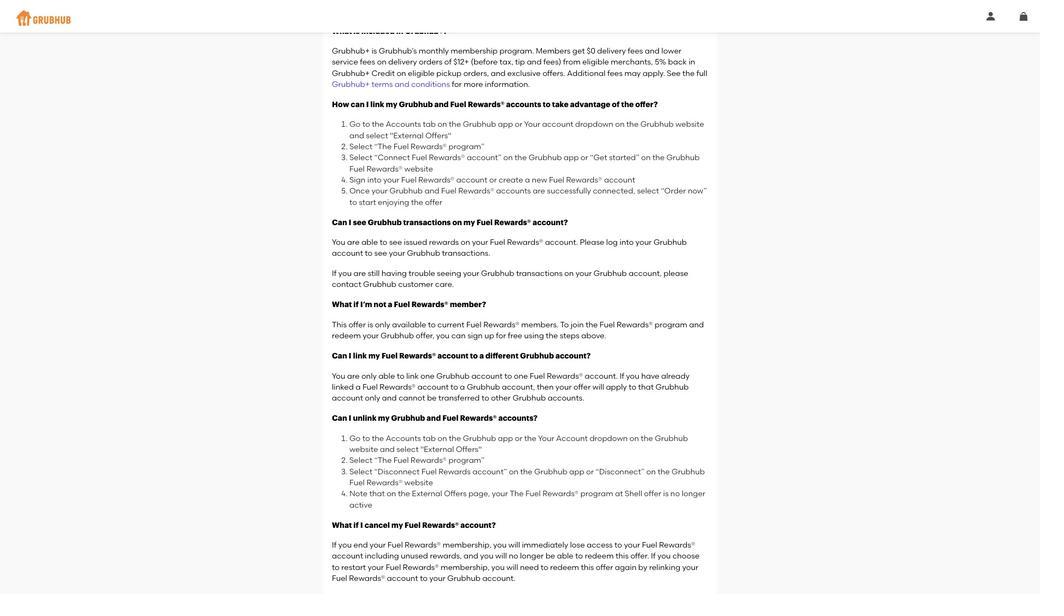 Task type: describe. For each thing, give the bounding box(es) containing it.
you for you are only able to link one grubhub account to one fuel rewards® account. if you have already linked a fuel rewards® account to a grubhub account, then your offer will apply to that grubhub account only and cannot be transferred to other grubhub accounts.
[[332, 372, 346, 381]]

the up above. at the bottom of the page
[[586, 320, 598, 330]]

offers.
[[543, 69, 566, 78]]

you left immediately
[[494, 541, 507, 550]]

tax,
[[500, 58, 514, 67]]

member?
[[450, 301, 487, 309]]

5%
[[655, 58, 667, 67]]

on up "started""
[[616, 120, 625, 129]]

your down "connect
[[384, 176, 400, 185]]

program.
[[500, 47, 534, 56]]

merchants,
[[611, 58, 653, 67]]

this
[[332, 320, 347, 330]]

start
[[359, 198, 376, 207]]

the right "started""
[[653, 153, 665, 163]]

redeem inside this offer is only available to current fuel rewards® members. to join the fuel rewards® program and redeem your grubhub offer, you can sign up for free using the steps above.
[[332, 332, 361, 341]]

1 vertical spatial only
[[362, 372, 377, 381]]

offer inside this offer is only available to current fuel rewards® members. to join the fuel rewards® program and redeem your grubhub offer, you can sign up for free using the steps above.
[[349, 320, 366, 330]]

apply
[[606, 383, 627, 392]]

1 select from the top
[[350, 142, 373, 152]]

fees)
[[544, 58, 562, 67]]

to left issued on the top of the page
[[380, 238, 388, 247]]

to down lose
[[576, 552, 583, 562]]

the up the
[[521, 468, 533, 477]]

the up create
[[515, 153, 527, 163]]

go to the accounts tab on the grubhub app or the your account dropdown on the grubhub website and select "external offers" select "the fuel rewards® program" select "disconnect fuel rewards account" on the grubhub app or "disconnect" on the grubhub fuel rewards® website note that on the external offers page, your the fuel rewards® program at shell offer is no longer active
[[350, 434, 706, 510]]

then
[[537, 383, 554, 392]]

your right log
[[636, 238, 652, 247]]

account down unused
[[387, 575, 418, 584]]

by
[[639, 563, 648, 573]]

you left need
[[492, 563, 505, 573]]

see
[[667, 69, 681, 78]]

sign
[[468, 332, 483, 341]]

cancel
[[365, 522, 390, 530]]

your up having
[[389, 249, 405, 259]]

create
[[499, 176, 523, 185]]

account" inside go to the accounts tab on the grubhub app or the your account dropdown on the grubhub website and select "external offers" select "the fuel rewards® program" select "disconnect fuel rewards account" on the grubhub app or "disconnect" on the grubhub fuel rewards® website note that on the external offers page, your the fuel rewards® program at shell offer is no longer active
[[473, 468, 507, 477]]

your up transactions.
[[472, 238, 488, 247]]

2 grubhub+ from the top
[[332, 69, 370, 78]]

0 vertical spatial account?
[[533, 219, 568, 226]]

members.
[[522, 320, 559, 330]]

1 vertical spatial membership,
[[441, 563, 490, 573]]

to up transferred
[[451, 383, 458, 392]]

i for unlink
[[349, 415, 352, 423]]

account
[[557, 434, 588, 444]]

you inside if you are still having trouble seeing your grubhub transactions on your grubhub account, please contact grubhub customer care.
[[339, 269, 352, 278]]

including
[[365, 552, 399, 562]]

1 small image from the left
[[987, 12, 996, 21]]

already
[[662, 372, 690, 381]]

on down "disconnect
[[387, 490, 396, 499]]

apply.
[[643, 69, 665, 78]]

website down full
[[676, 120, 705, 129]]

or left "disconnect"
[[587, 468, 594, 477]]

0 vertical spatial membership,
[[443, 541, 492, 550]]

the down offer?
[[627, 120, 639, 129]]

free
[[508, 332, 523, 341]]

account down sign
[[438, 353, 469, 360]]

up
[[485, 332, 494, 341]]

to
[[561, 320, 569, 330]]

1 one from the left
[[421, 372, 435, 381]]

grubhub inside if you end your fuel rewards® membership, you will immediately lose access to your fuel rewards® account including unused rewards, and you will no longer be able to redeem this offer. if you choose to restart your fuel rewards® membership, you will need to redeem this offer again by relinking your fuel rewards® account to your grubhub account.
[[448, 575, 481, 584]]

trouble
[[409, 269, 435, 278]]

from
[[563, 58, 581, 67]]

information.
[[485, 80, 530, 89]]

to down 'grubhub+ terms and conditions' link
[[363, 120, 370, 129]]

app left "get
[[564, 153, 579, 163]]

"order
[[661, 187, 686, 196]]

to down different
[[505, 372, 512, 381]]

my right unlink
[[378, 415, 390, 423]]

1 vertical spatial redeem
[[585, 552, 614, 562]]

tip
[[515, 58, 525, 67]]

to right need
[[541, 563, 549, 573]]

offer.
[[631, 552, 650, 562]]

tab for offers"
[[423, 120, 436, 129]]

if you end your fuel rewards® membership, you will immediately lose access to your fuel rewards® account including unused rewards, and you will no longer be able to redeem this offer. if you choose to restart your fuel rewards® membership, you will need to redeem this offer again by relinking your fuel rewards® account to your grubhub account.
[[332, 541, 700, 584]]

having
[[382, 269, 407, 278]]

to left restart
[[332, 563, 340, 573]]

immediately
[[522, 541, 569, 550]]

$0
[[587, 47, 596, 56]]

your down including
[[368, 563, 384, 573]]

different
[[486, 353, 519, 360]]

you right rewards,
[[480, 552, 494, 562]]

1 vertical spatial link
[[353, 353, 367, 360]]

my right cancel
[[392, 522, 403, 530]]

if left 'end'
[[332, 541, 337, 550]]

a right linked
[[356, 383, 361, 392]]

website down unlink
[[350, 445, 378, 455]]

no inside go to the accounts tab on the grubhub app or the your account dropdown on the grubhub website and select "external offers" select "the fuel rewards® program" select "disconnect fuel rewards account" on the grubhub app or "disconnect" on the grubhub fuel rewards® website note that on the external offers page, your the fuel rewards® program at shell offer is no longer active
[[671, 490, 680, 499]]

account up restart
[[332, 552, 363, 562]]

on down can i unlink my grubhub and fuel rewards® accounts? in the bottom of the page
[[438, 434, 447, 444]]

$12+
[[454, 58, 469, 67]]

lower
[[662, 47, 682, 56]]

rewards
[[439, 468, 471, 477]]

account left create
[[457, 176, 488, 185]]

app down accounts?
[[498, 434, 513, 444]]

your inside go to the accounts tab on the grubhub app or the your account dropdown on the grubhub website and select "external offers" select "the fuel rewards® program" select "disconnect fuel rewards account" on the grubhub app or "disconnect" on the grubhub fuel rewards® website note that on the external offers page, your the fuel rewards® program at shell offer is no longer active
[[538, 434, 555, 444]]

dropdown inside go to the accounts tab on the grubhub app or the your account dropdown on the grubhub website and select "external offers" select "the fuel rewards® program" select "disconnect fuel rewards account" on the grubhub app or "disconnect" on the grubhub fuel rewards® website note that on the external offers page, your the fuel rewards® program at shell offer is no longer active
[[590, 434, 628, 444]]

program inside this offer is only available to current fuel rewards® members. to join the fuel rewards® program and redeem your grubhub offer, you can sign up for free using the steps above.
[[655, 320, 688, 330]]

for inside grubhub+ is grubhub's monthly membership program. members get $0 delivery fees and lower service fees on delivery orders of $12+ (before tax, tip and fees) from eligible merchants, 5% back in grubhub+ credit on eligible pickup orders, and exclusive offers. additional fees may apply. see the full grubhub+ terms and conditions for more information.
[[452, 80, 462, 89]]

customer
[[398, 280, 434, 289]]

still
[[368, 269, 380, 278]]

"get
[[590, 153, 608, 163]]

my up transactions.
[[464, 219, 475, 226]]

0 vertical spatial select
[[366, 131, 388, 141]]

account up 'connected,'
[[604, 176, 636, 185]]

grubhub logo image
[[16, 7, 71, 29]]

on up rewards
[[453, 219, 462, 226]]

to right 'apply'
[[629, 383, 637, 392]]

be inside if you end your fuel rewards® membership, you will immediately lose access to your fuel rewards® account including unused rewards, and you will no longer be able to redeem this offer. if you choose to restart your fuel rewards® membership, you will need to redeem this offer again by relinking your fuel rewards® account to your grubhub account.
[[546, 552, 556, 562]]

the down the how can i link my grubhub and fuel rewards® accounts to take advantage of the offer?
[[449, 120, 461, 129]]

your down rewards,
[[430, 575, 446, 584]]

0 horizontal spatial see
[[353, 219, 366, 226]]

2 horizontal spatial fees
[[628, 47, 643, 56]]

transactions.
[[442, 249, 491, 259]]

on up create
[[504, 153, 513, 163]]

1 horizontal spatial eligible
[[583, 58, 609, 67]]

able inside if you end your fuel rewards® membership, you will immediately lose access to your fuel rewards® account including unused rewards, and you will no longer be able to redeem this offer. if you choose to restart your fuel rewards® membership, you will need to redeem this offer again by relinking your fuel rewards® account to your grubhub account.
[[557, 552, 574, 562]]

on up the
[[509, 468, 519, 477]]

offer inside if you end your fuel rewards® membership, you will immediately lose access to your fuel rewards® account including unused rewards, and you will no longer be able to redeem this offer. if you choose to restart your fuel rewards® membership, you will need to redeem this offer again by relinking your fuel rewards® account to your grubhub account.
[[596, 563, 613, 573]]

account. inside you are able to see issued rewards on your fuel rewards® account. please log into your grubhub account to see your grubhub transactions.
[[545, 238, 578, 247]]

1 horizontal spatial of
[[612, 101, 620, 108]]

accounts?
[[499, 415, 538, 423]]

link inside you are only able to link one grubhub account to one fuel rewards® account. if you have already linked a fuel rewards® account to a grubhub account, then your offer will apply to that grubhub account only and cannot be transferred to other grubhub accounts.
[[407, 372, 419, 381]]

account. inside if you end your fuel rewards® membership, you will immediately lose access to your fuel rewards® account including unused rewards, and you will no longer be able to redeem this offer. if you choose to restart your fuel rewards® membership, you will need to redeem this offer again by relinking your fuel rewards® account to your grubhub account.
[[483, 575, 516, 584]]

"external inside go to the accounts tab on the grubhub app or the your account dropdown on the grubhub website and select "external offers" select "the fuel rewards® program" select "disconnect fuel rewards account" on the grubhub app or "disconnect" on the grubhub fuel rewards® website note that on the external offers page, your the fuel rewards® program at shell offer is no longer active
[[421, 445, 454, 455]]

the down can i unlink my grubhub and fuel rewards® accounts? in the bottom of the page
[[449, 434, 461, 444]]

more
[[464, 80, 483, 89]]

or down the how can i link my grubhub and fuel rewards® accounts to take advantage of the offer?
[[515, 120, 523, 129]]

again
[[615, 563, 637, 573]]

what for what if i'm not a fuel rewards® member?
[[332, 301, 352, 309]]

2 small image from the left
[[1020, 12, 1029, 21]]

how can i link my grubhub and fuel rewards® accounts to take advantage of the offer?
[[332, 101, 658, 108]]

can i see grubhub transactions on my fuel rewards® account?
[[332, 219, 568, 226]]

"connect
[[375, 153, 410, 163]]

accounts inside go to the accounts tab on the grubhub app or your account dropdown on the grubhub website and select "external offers" select "the fuel rewards® program" select "connect fuel rewards® account" on the grubhub app or "get started" on the grubhub fuel rewards® website sign into your fuel rewards® account or create a new fuel rewards® account once your grubhub and fuel rewards® accounts are successfully connected, select "order now" to start enjoying the offer
[[496, 187, 531, 196]]

your inside this offer is only available to current fuel rewards® members. to join the fuel rewards® program and redeem your grubhub offer, you can sign up for free using the steps above.
[[363, 332, 379, 341]]

account down different
[[472, 372, 503, 381]]

issued
[[404, 238, 427, 247]]

members
[[536, 47, 571, 56]]

your up start
[[372, 187, 388, 196]]

monthly
[[419, 47, 449, 56]]

your inside go to the accounts tab on the grubhub app or your account dropdown on the grubhub website and select "external offers" select "the fuel rewards® program" select "connect fuel rewards® account" on the grubhub app or "get started" on the grubhub fuel rewards® website sign into your fuel rewards® account or create a new fuel rewards® account once your grubhub and fuel rewards® accounts are successfully connected, select "order now" to start enjoying the offer
[[524, 120, 541, 129]]

may
[[625, 69, 641, 78]]

offer,
[[416, 332, 435, 341]]

orders
[[419, 58, 443, 67]]

to inside this offer is only available to current fuel rewards® members. to join the fuel rewards® program and redeem your grubhub offer, you can sign up for free using the steps above.
[[428, 320, 436, 330]]

2 vertical spatial account?
[[461, 522, 496, 530]]

additional
[[567, 69, 606, 78]]

on up "disconnect"
[[630, 434, 639, 444]]

the up "connect
[[372, 120, 384, 129]]

unlink
[[353, 415, 377, 423]]

service
[[332, 58, 358, 67]]

my down 'grubhub+ terms and conditions' link
[[386, 101, 398, 108]]

your down "choose" on the bottom right
[[683, 563, 699, 573]]

on right "started""
[[642, 153, 651, 163]]

account up cannot
[[418, 383, 449, 392]]

on inside if you are still having trouble seeing your grubhub transactions on your grubhub account, please contact grubhub customer care.
[[565, 269, 574, 278]]

to left take
[[543, 101, 551, 108]]

above.
[[582, 332, 607, 341]]

need
[[520, 563, 539, 573]]

a right the not at the bottom left
[[388, 301, 393, 309]]

end
[[354, 541, 368, 550]]

enjoying
[[378, 198, 409, 207]]

offers" inside go to the accounts tab on the grubhub app or your account dropdown on the grubhub website and select "external offers" select "the fuel rewards® program" select "connect fuel rewards® account" on the grubhub app or "get started" on the grubhub fuel rewards® website sign into your fuel rewards® account or create a new fuel rewards® account once your grubhub and fuel rewards® accounts are successfully connected, select "order now" to start enjoying the offer
[[426, 131, 452, 141]]

account down take
[[543, 120, 574, 129]]

my down the not at the bottom left
[[369, 353, 380, 360]]

on right "disconnect"
[[647, 468, 656, 477]]

"the inside go to the accounts tab on the grubhub app or your account dropdown on the grubhub website and select "external offers" select "the fuel rewards® program" select "connect fuel rewards® account" on the grubhub app or "get started" on the grubhub fuel rewards® website sign into your fuel rewards® account or create a new fuel rewards® account once your grubhub and fuel rewards® accounts are successfully connected, select "order now" to start enjoying the offer
[[375, 142, 392, 152]]

to down unused
[[420, 575, 428, 584]]

3 grubhub+ from the top
[[332, 80, 370, 89]]

"disconnect
[[375, 468, 420, 477]]

1 horizontal spatial see
[[375, 249, 387, 259]]

is inside this offer is only available to current fuel rewards® members. to join the fuel rewards® program and redeem your grubhub offer, you can sign up for free using the steps above.
[[368, 320, 373, 330]]

started"
[[609, 153, 640, 163]]

to left other
[[482, 394, 489, 403]]

1 horizontal spatial redeem
[[550, 563, 579, 573]]

take
[[552, 101, 569, 108]]

go to the accounts tab on the grubhub app or your account dropdown on the grubhub website and select "external offers" select "the fuel rewards® program" select "connect fuel rewards® account" on the grubhub app or "get started" on the grubhub fuel rewards® website sign into your fuel rewards® account or create a new fuel rewards® account once your grubhub and fuel rewards® accounts are successfully connected, select "order now" to start enjoying the offer
[[350, 120, 707, 207]]

have
[[642, 372, 660, 381]]

into inside go to the accounts tab on the grubhub app or your account dropdown on the grubhub website and select "external offers" select "the fuel rewards® program" select "connect fuel rewards® account" on the grubhub app or "get started" on the grubhub fuel rewards® website sign into your fuel rewards® account or create a new fuel rewards® account once your grubhub and fuel rewards® accounts are successfully connected, select "order now" to start enjoying the offer
[[368, 176, 382, 185]]

is inside grubhub+ is grubhub's monthly membership program. members get $0 delivery fees and lower service fees on delivery orders of $12+ (before tax, tip and fees) from eligible merchants, 5% back in grubhub+ credit on eligible pickup orders, and exclusive offers. additional fees may apply. see the full grubhub+ terms and conditions for more information.
[[372, 47, 377, 56]]

website up external
[[405, 479, 433, 488]]

grubhub+ is grubhub's monthly membership program. members get $0 delivery fees and lower service fees on delivery orders of $12+ (before tax, tip and fees) from eligible merchants, 5% back in grubhub+ credit on eligible pickup orders, and exclusive offers. additional fees may apply. see the full grubhub+ terms and conditions for more information.
[[332, 47, 708, 89]]

app down the how can i link my grubhub and fuel rewards® accounts to take advantage of the offer?
[[498, 120, 513, 129]]

transactions inside if you are still having trouble seeing your grubhub transactions on your grubhub account, please contact grubhub customer care.
[[516, 269, 563, 278]]

2 select from the top
[[350, 153, 373, 163]]

i right the how
[[366, 101, 369, 108]]

for inside this offer is only available to current fuel rewards® members. to join the fuel rewards® program and redeem your grubhub offer, you can sign up for free using the steps above.
[[496, 332, 506, 341]]

your down transactions.
[[463, 269, 480, 278]]

your inside you are only able to link one grubhub account to one fuel rewards® account. if you have already linked a fuel rewards® account to a grubhub account, then your offer will apply to that grubhub account only and cannot be transferred to other grubhub accounts.
[[556, 383, 572, 392]]

care.
[[435, 280, 454, 289]]

0 horizontal spatial delivery
[[389, 58, 417, 67]]

at
[[615, 490, 623, 499]]

or left "get
[[581, 153, 589, 163]]

account, inside you are only able to link one grubhub account to one fuel rewards® account. if you have already linked a fuel rewards® account to a grubhub account, then your offer will apply to that grubhub account only and cannot be transferred to other grubhub accounts.
[[502, 383, 535, 392]]

included
[[361, 27, 395, 35]]

will inside you are only able to link one grubhub account to one fuel rewards® account. if you have already linked a fuel rewards® account to a grubhub account, then your offer will apply to that grubhub account only and cannot be transferred to other grubhub accounts.
[[593, 383, 605, 392]]

what for what if i cancel my fuel rewards® account?
[[332, 522, 352, 530]]

is left the included
[[354, 27, 360, 35]]

the down unlink
[[372, 434, 384, 444]]

1 horizontal spatial this
[[616, 552, 629, 562]]

a inside go to the accounts tab on the grubhub app or your account dropdown on the grubhub website and select "external offers" select "the fuel rewards® program" select "connect fuel rewards® account" on the grubhub app or "get started" on the grubhub fuel rewards® website sign into your fuel rewards® account or create a new fuel rewards® account once your grubhub and fuel rewards® accounts are successfully connected, select "order now" to start enjoying the offer
[[525, 176, 530, 185]]

offer?
[[636, 101, 658, 108]]

on inside you are able to see issued rewards on your fuel rewards® account. please log into your grubhub account to see your grubhub transactions.
[[461, 238, 470, 247]]

please
[[664, 269, 689, 278]]

0 horizontal spatial eligible
[[408, 69, 435, 78]]

the left external
[[398, 490, 410, 499]]

able inside you are able to see issued rewards on your fuel rewards® account. please log into your grubhub account to see your grubhub transactions.
[[362, 238, 378, 247]]

you inside this offer is only available to current fuel rewards® members. to join the fuel rewards® program and redeem your grubhub offer, you can sign up for free using the steps above.
[[437, 332, 450, 341]]

a left different
[[480, 353, 484, 360]]

the right "disconnect"
[[658, 468, 670, 477]]

that inside go to the accounts tab on the grubhub app or the your account dropdown on the grubhub website and select "external offers" select "the fuel rewards® program" select "disconnect fuel rewards account" on the grubhub app or "disconnect" on the grubhub fuel rewards® website note that on the external offers page, your the fuel rewards® program at shell offer is no longer active
[[370, 490, 385, 499]]

rewards
[[429, 238, 459, 247]]

get
[[573, 47, 585, 56]]

your up including
[[370, 541, 386, 550]]

this offer is only available to current fuel rewards® members. to join the fuel rewards® program and redeem your grubhub offer, you can sign up for free using the steps above.
[[332, 320, 704, 341]]

your up offer.
[[624, 541, 641, 550]]

the inside grubhub+ is grubhub's monthly membership program. members get $0 delivery fees and lower service fees on delivery orders of $12+ (before tax, tip and fees) from eligible merchants, 5% back in grubhub+ credit on eligible pickup orders, and exclusive offers. additional fees may apply. see the full grubhub+ terms and conditions for more information.
[[683, 69, 695, 78]]

longer inside if you end your fuel rewards® membership, you will immediately lose access to your fuel rewards® account including unused rewards, and you will no longer be able to redeem this offer. if you choose to restart your fuel rewards® membership, you will need to redeem this offer again by relinking your fuel rewards® account to your grubhub account.
[[520, 552, 544, 562]]

seeing
[[437, 269, 462, 278]]

i left cancel
[[361, 522, 363, 530]]

if right offer.
[[651, 552, 656, 562]]

your down 'please'
[[576, 269, 592, 278]]

0 horizontal spatial transactions
[[403, 219, 451, 226]]

or left create
[[490, 176, 497, 185]]

to right access
[[615, 541, 623, 550]]



Task type: locate. For each thing, give the bounding box(es) containing it.
grubhub inside this offer is only available to current fuel rewards® members. to join the fuel rewards® program and redeem your grubhub offer, you can sign up for free using the steps above.
[[381, 332, 414, 341]]

into inside you are able to see issued rewards on your fuel rewards® account. please log into your grubhub account to see your grubhub transactions.
[[620, 238, 634, 247]]

and inside you are only able to link one grubhub account to one fuel rewards® account. if you have already linked a fuel rewards® account to a grubhub account, then your offer will apply to that grubhub account only and cannot be transferred to other grubhub accounts.
[[382, 394, 397, 403]]

0 vertical spatial if
[[354, 301, 359, 309]]

0 vertical spatial redeem
[[332, 332, 361, 341]]

delivery right $0
[[598, 47, 626, 56]]

if for i'm
[[354, 301, 359, 309]]

what for what is included in grubhub+?
[[332, 27, 352, 35]]

1 can from the top
[[332, 219, 347, 226]]

0 vertical spatial go
[[350, 120, 361, 129]]

you left have
[[626, 372, 640, 381]]

longer
[[682, 490, 706, 499], [520, 552, 544, 562]]

tab inside go to the accounts tab on the grubhub app or your account dropdown on the grubhub website and select "external offers" select "the fuel rewards® program" select "connect fuel rewards® account" on the grubhub app or "get started" on the grubhub fuel rewards® website sign into your fuel rewards® account or create a new fuel rewards® account once your grubhub and fuel rewards® accounts are successfully connected, select "order now" to start enjoying the offer
[[423, 120, 436, 129]]

offer up accounts.
[[574, 383, 591, 392]]

new
[[532, 176, 548, 185]]

can for can i unlink my grubhub and fuel rewards® accounts?
[[332, 415, 347, 423]]

you inside you are only able to link one grubhub account to one fuel rewards® account. if you have already linked a fuel rewards® account to a grubhub account, then your offer will apply to that grubhub account only and cannot be transferred to other grubhub accounts.
[[626, 372, 640, 381]]

see up still
[[375, 249, 387, 259]]

in inside grubhub+ is grubhub's monthly membership program. members get $0 delivery fees and lower service fees on delivery orders of $12+ (before tax, tip and fees) from eligible merchants, 5% back in grubhub+ credit on eligible pickup orders, and exclusive offers. additional fees may apply. see the full grubhub+ terms and conditions for more information.
[[689, 58, 696, 67]]

0 horizontal spatial that
[[370, 490, 385, 499]]

are inside you are only able to link one grubhub account to one fuel rewards® account. if you have already linked a fuel rewards® account to a grubhub account, then your offer will apply to that grubhub account only and cannot be transferred to other grubhub accounts.
[[347, 372, 360, 381]]

account down linked
[[332, 394, 363, 403]]

can for can i link my fuel rewards® account to a different grubhub account?
[[332, 353, 347, 360]]

i up linked
[[349, 353, 352, 360]]

1 vertical spatial accounts
[[386, 434, 421, 444]]

accounts for "external
[[386, 120, 421, 129]]

0 vertical spatial program
[[655, 320, 688, 330]]

pickup
[[437, 69, 462, 78]]

1 horizontal spatial delivery
[[598, 47, 626, 56]]

are up linked
[[347, 372, 360, 381]]

able inside you are only able to link one grubhub account to one fuel rewards® account. if you have already linked a fuel rewards® account to a grubhub account, then your offer will apply to that grubhub account only and cannot be transferred to other grubhub accounts.
[[379, 372, 395, 381]]

in right back
[[689, 58, 696, 67]]

account, inside if you are still having trouble seeing your grubhub transactions on your grubhub account, please contact grubhub customer care.
[[629, 269, 662, 278]]

transactions up issued on the top of the page
[[403, 219, 451, 226]]

the right "enjoying"
[[411, 198, 423, 207]]

program left at
[[581, 490, 614, 499]]

1 vertical spatial "external
[[421, 445, 454, 455]]

1 vertical spatial offers"
[[456, 445, 482, 455]]

"the
[[375, 142, 392, 152], [375, 457, 392, 466]]

accounts for select
[[386, 434, 421, 444]]

accounts up "connect
[[386, 120, 421, 129]]

conditions
[[411, 80, 450, 89]]

a up transferred
[[460, 383, 465, 392]]

0 vertical spatial program"
[[449, 142, 485, 152]]

accounts
[[386, 120, 421, 129], [386, 434, 421, 444]]

0 vertical spatial transactions
[[403, 219, 451, 226]]

account" up page,
[[473, 468, 507, 477]]

your inside go to the accounts tab on the grubhub app or the your account dropdown on the grubhub website and select "external offers" select "the fuel rewards® program" select "disconnect fuel rewards account" on the grubhub app or "disconnect" on the grubhub fuel rewards® website note that on the external offers page, your the fuel rewards® program at shell offer is no longer active
[[492, 490, 508, 499]]

using
[[525, 332, 544, 341]]

not
[[374, 301, 387, 309]]

what if i'm not a fuel rewards® member?
[[332, 301, 487, 309]]

of
[[445, 58, 452, 67], [612, 101, 620, 108]]

to up the offer, in the left of the page
[[428, 320, 436, 330]]

transactions down you are able to see issued rewards on your fuel rewards® account. please log into your grubhub account to see your grubhub transactions. at the top
[[516, 269, 563, 278]]

grubhub+ down service
[[332, 69, 370, 78]]

0 vertical spatial eligible
[[583, 58, 609, 67]]

app down "account"
[[570, 468, 585, 477]]

if inside you are only able to link one grubhub account to one fuel rewards® account. if you have already linked a fuel rewards® account to a grubhub account, then your offer will apply to that grubhub account only and cannot be transferred to other grubhub accounts.
[[620, 372, 625, 381]]

account?
[[533, 219, 568, 226], [556, 353, 591, 360], [461, 522, 496, 530]]

0 horizontal spatial this
[[581, 563, 594, 573]]

able
[[362, 238, 378, 247], [379, 372, 395, 381], [557, 552, 574, 562]]

offer
[[425, 198, 443, 207], [349, 320, 366, 330], [574, 383, 591, 392], [644, 490, 662, 499], [596, 563, 613, 573]]

0 horizontal spatial redeem
[[332, 332, 361, 341]]

offer inside go to the accounts tab on the grubhub app or the your account dropdown on the grubhub website and select "external offers" select "the fuel rewards® program" select "disconnect fuel rewards account" on the grubhub app or "disconnect" on the grubhub fuel rewards® website note that on the external offers page, your the fuel rewards® program at shell offer is no longer active
[[644, 490, 662, 499]]

select
[[366, 131, 388, 141], [637, 187, 660, 196], [397, 445, 419, 455]]

join
[[571, 320, 584, 330]]

rewards® inside you are able to see issued rewards on your fuel rewards® account. please log into your grubhub account to see your grubhub transactions.
[[507, 238, 543, 247]]

are
[[533, 187, 545, 196], [347, 238, 360, 247], [354, 269, 366, 278], [347, 372, 360, 381]]

on up to
[[565, 269, 574, 278]]

1 horizontal spatial into
[[620, 238, 634, 247]]

offers"
[[426, 131, 452, 141], [456, 445, 482, 455]]

what up this
[[332, 301, 352, 309]]

you
[[332, 238, 346, 247], [332, 372, 346, 381]]

active
[[350, 501, 373, 510]]

your
[[524, 120, 541, 129], [538, 434, 555, 444]]

1 program" from the top
[[449, 142, 485, 152]]

redeem down access
[[585, 552, 614, 562]]

1 vertical spatial this
[[581, 563, 594, 573]]

2 go from the top
[[350, 434, 361, 444]]

1 vertical spatial be
[[546, 552, 556, 562]]

1 vertical spatial select
[[637, 187, 660, 196]]

of inside grubhub+ is grubhub's monthly membership program. members get $0 delivery fees and lower service fees on delivery orders of $12+ (before tax, tip and fees) from eligible merchants, 5% back in grubhub+ credit on eligible pickup orders, and exclusive offers. additional fees may apply. see the full grubhub+ terms and conditions for more information.
[[445, 58, 452, 67]]

you inside you are able to see issued rewards on your fuel rewards® account. please log into your grubhub account to see your grubhub transactions.
[[332, 238, 346, 247]]

if up 'apply'
[[620, 372, 625, 381]]

2 program" from the top
[[449, 457, 485, 466]]

on
[[377, 58, 387, 67], [397, 69, 406, 78], [438, 120, 447, 129], [616, 120, 625, 129], [504, 153, 513, 163], [642, 153, 651, 163], [453, 219, 462, 226], [461, 238, 470, 247], [565, 269, 574, 278], [438, 434, 447, 444], [630, 434, 639, 444], [509, 468, 519, 477], [647, 468, 656, 477], [387, 490, 396, 499]]

the
[[510, 490, 524, 499]]

current
[[438, 320, 465, 330]]

or down accounts?
[[515, 434, 523, 444]]

terms
[[372, 80, 393, 89]]

if you are still having trouble seeing your grubhub transactions on your grubhub account, please contact grubhub customer care.
[[332, 269, 689, 289]]

2 vertical spatial can
[[332, 415, 347, 423]]

0 vertical spatial accounts
[[506, 101, 542, 108]]

1 horizontal spatial transactions
[[516, 269, 563, 278]]

2 can from the top
[[332, 353, 347, 360]]

to down sign
[[470, 353, 478, 360]]

0 horizontal spatial link
[[353, 353, 367, 360]]

accounts
[[506, 101, 542, 108], [496, 187, 531, 196]]

go for go to the accounts tab on the grubhub app or your account dropdown on the grubhub website and select "external offers" select "the fuel rewards® program" select "connect fuel rewards® account" on the grubhub app or "get started" on the grubhub fuel rewards® website sign into your fuel rewards® account or create a new fuel rewards® account once your grubhub and fuel rewards® accounts are successfully connected, select "order now" to start enjoying the offer
[[350, 120, 361, 129]]

and inside if you end your fuel rewards® membership, you will immediately lose access to your fuel rewards® account including unused rewards, and you will no longer be able to redeem this offer. if you choose to restart your fuel rewards® membership, you will need to redeem this offer again by relinking your fuel rewards® account to your grubhub account.
[[464, 552, 479, 562]]

1 vertical spatial program"
[[449, 457, 485, 466]]

and inside go to the accounts tab on the grubhub app or the your account dropdown on the grubhub website and select "external offers" select "the fuel rewards® program" select "disconnect fuel rewards account" on the grubhub app or "disconnect" on the grubhub fuel rewards® website note that on the external offers page, your the fuel rewards® program at shell offer is no longer active
[[380, 445, 395, 455]]

0 horizontal spatial in
[[396, 27, 404, 35]]

for right up
[[496, 332, 506, 341]]

1 vertical spatial in
[[689, 58, 696, 67]]

membership
[[451, 47, 498, 56]]

1 vertical spatial transactions
[[516, 269, 563, 278]]

to up still
[[365, 249, 373, 259]]

1 vertical spatial what
[[332, 301, 352, 309]]

log
[[607, 238, 618, 247]]

offers" down conditions
[[426, 131, 452, 141]]

offer right the shell
[[644, 490, 662, 499]]

linked
[[332, 383, 354, 392]]

1 vertical spatial account,
[[502, 383, 535, 392]]

select
[[350, 142, 373, 152], [350, 153, 373, 163], [350, 457, 373, 466], [350, 468, 373, 477]]

you up linked
[[332, 372, 346, 381]]

only
[[375, 320, 390, 330], [362, 372, 377, 381], [365, 394, 380, 403]]

tab down can i unlink my grubhub and fuel rewards® accounts? in the bottom of the page
[[423, 434, 436, 444]]

2 vertical spatial grubhub+
[[332, 80, 370, 89]]

you up relinking
[[658, 552, 671, 562]]

2 vertical spatial see
[[375, 249, 387, 259]]

0 vertical spatial that
[[639, 383, 654, 392]]

0 horizontal spatial into
[[368, 176, 382, 185]]

1 vertical spatial eligible
[[408, 69, 435, 78]]

tab inside go to the accounts tab on the grubhub app or the your account dropdown on the grubhub website and select "external offers" select "the fuel rewards® program" select "disconnect fuel rewards account" on the grubhub app or "disconnect" on the grubhub fuel rewards® website note that on the external offers page, your the fuel rewards® program at shell offer is no longer active
[[423, 434, 436, 444]]

link down terms
[[371, 101, 385, 108]]

1 vertical spatial longer
[[520, 552, 544, 562]]

program inside go to the accounts tab on the grubhub app or the your account dropdown on the grubhub website and select "external offers" select "the fuel rewards® program" select "disconnect fuel rewards account" on the grubhub app or "disconnect" on the grubhub fuel rewards® website note that on the external offers page, your the fuel rewards® program at shell offer is no longer active
[[581, 490, 614, 499]]

no inside if you end your fuel rewards® membership, you will immediately lose access to your fuel rewards® account including unused rewards, and you will no longer be able to redeem this offer. if you choose to restart your fuel rewards® membership, you will need to redeem this offer again by relinking your fuel rewards® account to your grubhub account.
[[509, 552, 519, 562]]

choose
[[673, 552, 700, 562]]

your left the
[[492, 490, 508, 499]]

how
[[332, 101, 349, 108]]

dropdown down advantage
[[576, 120, 614, 129]]

1 vertical spatial can
[[452, 332, 466, 341]]

what up service
[[332, 27, 352, 35]]

are inside go to the accounts tab on the grubhub app or your account dropdown on the grubhub website and select "external offers" select "the fuel rewards® program" select "connect fuel rewards® account" on the grubhub app or "get started" on the grubhub fuel rewards® website sign into your fuel rewards® account or create a new fuel rewards® account once your grubhub and fuel rewards® accounts are successfully connected, select "order now" to start enjoying the offer
[[533, 187, 545, 196]]

1 vertical spatial your
[[538, 434, 555, 444]]

select up "disconnect
[[397, 445, 419, 455]]

can i unlink my grubhub and fuel rewards® accounts?
[[332, 415, 538, 423]]

that
[[639, 383, 654, 392], [370, 490, 385, 499]]

to up cannot
[[397, 372, 405, 381]]

2 vertical spatial select
[[397, 445, 419, 455]]

your left "account"
[[538, 434, 555, 444]]

1 vertical spatial into
[[620, 238, 634, 247]]

be right cannot
[[427, 394, 437, 403]]

0 horizontal spatial program
[[581, 490, 614, 499]]

1 accounts from the top
[[386, 120, 421, 129]]

2 horizontal spatial select
[[637, 187, 660, 196]]

2 vertical spatial only
[[365, 394, 380, 403]]

account" up create
[[467, 153, 502, 163]]

0 horizontal spatial can
[[351, 101, 365, 108]]

back
[[669, 58, 687, 67]]

accounts.
[[548, 394, 585, 403]]

select left the "order
[[637, 187, 660, 196]]

accounts inside go to the accounts tab on the grubhub app or your account dropdown on the grubhub website and select "external offers" select "the fuel rewards® program" select "connect fuel rewards® account" on the grubhub app or "get started" on the grubhub fuel rewards® website sign into your fuel rewards® account or create a new fuel rewards® account once your grubhub and fuel rewards® accounts are successfully connected, select "order now" to start enjoying the offer
[[386, 120, 421, 129]]

tab for "external
[[423, 434, 436, 444]]

go inside go to the accounts tab on the grubhub app or your account dropdown on the grubhub website and select "external offers" select "the fuel rewards® program" select "connect fuel rewards® account" on the grubhub app or "get started" on the grubhub fuel rewards® website sign into your fuel rewards® account or create a new fuel rewards® account once your grubhub and fuel rewards® accounts are successfully connected, select "order now" to start enjoying the offer
[[350, 120, 361, 129]]

0 vertical spatial of
[[445, 58, 452, 67]]

see down start
[[353, 219, 366, 226]]

1 horizontal spatial one
[[514, 372, 528, 381]]

2 accounts from the top
[[386, 434, 421, 444]]

will
[[593, 383, 605, 392], [509, 541, 520, 550], [496, 552, 507, 562], [507, 563, 518, 573]]

unused
[[401, 552, 428, 562]]

2 you from the top
[[332, 372, 346, 381]]

account. inside you are only able to link one grubhub account to one fuel rewards® account. if you have already linked a fuel rewards® account to a grubhub account, then your offer will apply to that grubhub account only and cannot be transferred to other grubhub accounts.
[[585, 372, 618, 381]]

i for see
[[349, 219, 352, 226]]

account
[[543, 120, 574, 129], [457, 176, 488, 185], [604, 176, 636, 185], [332, 249, 363, 259], [438, 353, 469, 360], [472, 372, 503, 381], [418, 383, 449, 392], [332, 394, 363, 403], [332, 552, 363, 562], [387, 575, 418, 584]]

1 vertical spatial fees
[[360, 58, 375, 67]]

0 vertical spatial fees
[[628, 47, 643, 56]]

account? down steps
[[556, 353, 591, 360]]

account? down page,
[[461, 522, 496, 530]]

if inside if you are still having trouble seeing your grubhub transactions on your grubhub account, please contact grubhub customer care.
[[332, 269, 337, 278]]

is right the shell
[[664, 490, 669, 499]]

0 vertical spatial longer
[[682, 490, 706, 499]]

dropdown
[[576, 120, 614, 129], [590, 434, 628, 444]]

account" inside go to the accounts tab on the grubhub app or your account dropdown on the grubhub website and select "external offers" select "the fuel rewards® program" select "connect fuel rewards® account" on the grubhub app or "get started" on the grubhub fuel rewards® website sign into your fuel rewards® account or create a new fuel rewards® account once your grubhub and fuel rewards® accounts are successfully connected, select "order now" to start enjoying the offer
[[467, 153, 502, 163]]

1 vertical spatial can
[[332, 353, 347, 360]]

offer inside you are only able to link one grubhub account to one fuel rewards® account. if you have already linked a fuel rewards® account to a grubhub account, then your offer will apply to that grubhub account only and cannot be transferred to other grubhub accounts.
[[574, 383, 591, 392]]

if up 'end'
[[354, 522, 359, 530]]

can right the how
[[351, 101, 365, 108]]

0 vertical spatial you
[[332, 238, 346, 247]]

eligible
[[583, 58, 609, 67], [408, 69, 435, 78]]

0 vertical spatial "the
[[375, 142, 392, 152]]

0 vertical spatial account.
[[545, 238, 578, 247]]

accounts inside go to the accounts tab on the grubhub app or the your account dropdown on the grubhub website and select "external offers" select "the fuel rewards® program" select "disconnect fuel rewards account" on the grubhub app or "disconnect" on the grubhub fuel rewards® website note that on the external offers page, your the fuel rewards® program at shell offer is no longer active
[[386, 434, 421, 444]]

0 vertical spatial "external
[[390, 131, 424, 141]]

into right log
[[620, 238, 634, 247]]

that right note
[[370, 490, 385, 499]]

or
[[515, 120, 523, 129], [581, 153, 589, 163], [490, 176, 497, 185], [515, 434, 523, 444], [587, 468, 594, 477]]

account, left please
[[629, 269, 662, 278]]

now"
[[688, 187, 707, 196]]

2 vertical spatial account.
[[483, 575, 516, 584]]

"external inside go to the accounts tab on the grubhub app or your account dropdown on the grubhub website and select "external offers" select "the fuel rewards® program" select "connect fuel rewards® account" on the grubhub app or "get started" on the grubhub fuel rewards® website sign into your fuel rewards® account or create a new fuel rewards® account once your grubhub and fuel rewards® accounts are successfully connected, select "order now" to start enjoying the offer
[[390, 131, 424, 141]]

one down different
[[514, 372, 528, 381]]

offers" inside go to the accounts tab on the grubhub app or the your account dropdown on the grubhub website and select "external offers" select "the fuel rewards® program" select "disconnect fuel rewards account" on the grubhub app or "disconnect" on the grubhub fuel rewards® website note that on the external offers page, your the fuel rewards® program at shell offer is no longer active
[[456, 445, 482, 455]]

available
[[392, 320, 426, 330]]

the down members.
[[546, 332, 558, 341]]

can
[[332, 219, 347, 226], [332, 353, 347, 360], [332, 415, 347, 423]]

accounts up "disconnect
[[386, 434, 421, 444]]

0 vertical spatial into
[[368, 176, 382, 185]]

0 horizontal spatial for
[[452, 80, 462, 89]]

if for i
[[354, 522, 359, 530]]

3 what from the top
[[332, 522, 352, 530]]

(before
[[471, 58, 498, 67]]

offer left again
[[596, 563, 613, 573]]

fuel
[[450, 101, 467, 108], [394, 142, 409, 152], [412, 153, 427, 163], [350, 165, 365, 174], [402, 176, 417, 185], [549, 176, 565, 185], [441, 187, 457, 196], [477, 219, 493, 226], [490, 238, 506, 247], [394, 301, 410, 309], [467, 320, 482, 330], [600, 320, 615, 330], [382, 353, 398, 360], [530, 372, 545, 381], [363, 383, 378, 392], [443, 415, 459, 423], [394, 457, 409, 466], [422, 468, 437, 477], [350, 479, 365, 488], [526, 490, 541, 499], [405, 522, 421, 530], [388, 541, 403, 550], [642, 541, 658, 550], [386, 563, 401, 573], [332, 575, 347, 584]]

program" inside go to the accounts tab on the grubhub app or the your account dropdown on the grubhub website and select "external offers" select "the fuel rewards® program" select "disconnect fuel rewards account" on the grubhub app or "disconnect" on the grubhub fuel rewards® website note that on the external offers page, your the fuel rewards® program at shell offer is no longer active
[[449, 457, 485, 466]]

0 horizontal spatial offers"
[[426, 131, 452, 141]]

1 vertical spatial "the
[[375, 457, 392, 466]]

dropdown up "disconnect"
[[590, 434, 628, 444]]

program" down the how can i link my grubhub and fuel rewards® accounts to take advantage of the offer?
[[449, 142, 485, 152]]

1 vertical spatial account"
[[473, 468, 507, 477]]

are inside you are able to see issued rewards on your fuel rewards® account. please log into your grubhub account to see your grubhub transactions.
[[347, 238, 360, 247]]

rewards,
[[430, 552, 462, 562]]

offers
[[444, 490, 467, 499]]

contact
[[332, 280, 362, 289]]

program" inside go to the accounts tab on the grubhub app or your account dropdown on the grubhub website and select "external offers" select "the fuel rewards® program" select "connect fuel rewards® account" on the grubhub app or "get started" on the grubhub fuel rewards® website sign into your fuel rewards® account or create a new fuel rewards® account once your grubhub and fuel rewards® accounts are successfully connected, select "order now" to start enjoying the offer
[[449, 142, 485, 152]]

what is included in grubhub+?
[[332, 27, 448, 35]]

can for can i see grubhub transactions on my fuel rewards® account?
[[332, 219, 347, 226]]

your
[[384, 176, 400, 185], [372, 187, 388, 196], [472, 238, 488, 247], [636, 238, 652, 247], [389, 249, 405, 259], [463, 269, 480, 278], [576, 269, 592, 278], [363, 332, 379, 341], [556, 383, 572, 392], [492, 490, 508, 499], [370, 541, 386, 550], [624, 541, 641, 550], [368, 563, 384, 573], [683, 563, 699, 573], [430, 575, 446, 584]]

1 vertical spatial program
[[581, 490, 614, 499]]

"disconnect"
[[596, 468, 645, 477]]

can down current
[[452, 332, 466, 341]]

you inside you are only able to link one grubhub account to one fuel rewards® account. if you have already linked a fuel rewards® account to a grubhub account, then your offer will apply to that grubhub account only and cannot be transferred to other grubhub accounts.
[[332, 372, 346, 381]]

your down i'm
[[363, 332, 379, 341]]

3 select from the top
[[350, 457, 373, 466]]

that inside you are only able to link one grubhub account to one fuel rewards® account. if you have already linked a fuel rewards® account to a grubhub account, then your offer will apply to that grubhub account only and cannot be transferred to other grubhub accounts.
[[639, 383, 654, 392]]

2 vertical spatial redeem
[[550, 563, 579, 573]]

0 horizontal spatial be
[[427, 394, 437, 403]]

go for go to the accounts tab on the grubhub app or the your account dropdown on the grubhub website and select "external offers" select "the fuel rewards® program" select "disconnect fuel rewards account" on the grubhub app or "disconnect" on the grubhub fuel rewards® website note that on the external offers page, your the fuel rewards® program at shell offer is no longer active
[[350, 434, 361, 444]]

0 vertical spatial link
[[371, 101, 385, 108]]

account up the contact
[[332, 249, 363, 259]]

to inside go to the accounts tab on the grubhub app or the your account dropdown on the grubhub website and select "external offers" select "the fuel rewards® program" select "disconnect fuel rewards account" on the grubhub app or "disconnect" on the grubhub fuel rewards® website note that on the external offers page, your the fuel rewards® program at shell offer is no longer active
[[363, 434, 370, 444]]

small image
[[987, 12, 996, 21], [1020, 12, 1029, 21]]

0 vertical spatial offers"
[[426, 131, 452, 141]]

0 horizontal spatial one
[[421, 372, 435, 381]]

you up the contact
[[332, 238, 346, 247]]

steps
[[560, 332, 580, 341]]

1 vertical spatial see
[[389, 238, 402, 247]]

1 vertical spatial account?
[[556, 353, 591, 360]]

1 you from the top
[[332, 238, 346, 247]]

1 vertical spatial grubhub+
[[332, 69, 370, 78]]

1 horizontal spatial able
[[379, 372, 395, 381]]

i for link
[[349, 353, 352, 360]]

on down conditions
[[438, 120, 447, 129]]

if
[[332, 269, 337, 278], [620, 372, 625, 381], [332, 541, 337, 550], [651, 552, 656, 562]]

offers" up rewards
[[456, 445, 482, 455]]

program up already
[[655, 320, 688, 330]]

1 if from the top
[[354, 301, 359, 309]]

go inside go to the accounts tab on the grubhub app or the your account dropdown on the grubhub website and select "external offers" select "the fuel rewards® program" select "disconnect fuel rewards account" on the grubhub app or "disconnect" on the grubhub fuel rewards® website note that on the external offers page, your the fuel rewards® program at shell offer is no longer active
[[350, 434, 361, 444]]

1 grubhub+ from the top
[[332, 47, 370, 56]]

you for you are able to see issued rewards on your fuel rewards® account. please log into your grubhub account to see your grubhub transactions.
[[332, 238, 346, 247]]

be inside you are only able to link one grubhub account to one fuel rewards® account. if you have already linked a fuel rewards® account to a grubhub account, then your offer will apply to that grubhub account only and cannot be transferred to other grubhub accounts.
[[427, 394, 437, 403]]

1 horizontal spatial offers"
[[456, 445, 482, 455]]

1 vertical spatial tab
[[423, 434, 436, 444]]

if
[[354, 301, 359, 309], [354, 522, 359, 530]]

account inside you are able to see issued rewards on your fuel rewards® account. please log into your grubhub account to see your grubhub transactions.
[[332, 249, 363, 259]]

is down the included
[[372, 47, 377, 56]]

credit
[[372, 69, 395, 78]]

3 can from the top
[[332, 415, 347, 423]]

the left offer?
[[622, 101, 634, 108]]

your up accounts.
[[556, 383, 572, 392]]

"the inside go to the accounts tab on the grubhub app or the your account dropdown on the grubhub website and select "external offers" select "the fuel rewards® program" select "disconnect fuel rewards account" on the grubhub app or "disconnect" on the grubhub fuel rewards® website note that on the external offers page, your the fuel rewards® program at shell offer is no longer active
[[375, 457, 392, 466]]

1 horizontal spatial account.
[[545, 238, 578, 247]]

0 vertical spatial can
[[351, 101, 365, 108]]

1 horizontal spatial fees
[[608, 69, 623, 78]]

website
[[676, 120, 705, 129], [405, 165, 433, 174], [350, 445, 378, 455], [405, 479, 433, 488]]

exclusive
[[508, 69, 541, 78]]

website down "connect
[[405, 165, 433, 174]]

can i link my fuel rewards® account to a different grubhub account?
[[332, 353, 591, 360]]

on up credit on the top left of page
[[377, 58, 387, 67]]

one up cannot
[[421, 372, 435, 381]]

1 vertical spatial dropdown
[[590, 434, 628, 444]]

0 vertical spatial delivery
[[598, 47, 626, 56]]

this
[[616, 552, 629, 562], [581, 563, 594, 573]]

1 horizontal spatial can
[[452, 332, 466, 341]]

fees up merchants,
[[628, 47, 643, 56]]

offer inside go to the accounts tab on the grubhub app or your account dropdown on the grubhub website and select "external offers" select "the fuel rewards® program" select "connect fuel rewards® account" on the grubhub app or "get started" on the grubhub fuel rewards® website sign into your fuel rewards® account or create a new fuel rewards® account once your grubhub and fuel rewards® accounts are successfully connected, select "order now" to start enjoying the offer
[[425, 198, 443, 207]]

select inside go to the accounts tab on the grubhub app or the your account dropdown on the grubhub website and select "external offers" select "the fuel rewards® program" select "disconnect fuel rewards account" on the grubhub app or "disconnect" on the grubhub fuel rewards® website note that on the external offers page, your the fuel rewards® program at shell offer is no longer active
[[397, 445, 419, 455]]

0 horizontal spatial longer
[[520, 552, 544, 562]]

1 vertical spatial for
[[496, 332, 506, 341]]

link up cannot
[[407, 372, 419, 381]]

1 "the from the top
[[375, 142, 392, 152]]

grubhub+?
[[405, 27, 448, 35]]

0 horizontal spatial account,
[[502, 383, 535, 392]]

dropdown inside go to the accounts tab on the grubhub app or your account dropdown on the grubhub website and select "external offers" select "the fuel rewards® program" select "connect fuel rewards® account" on the grubhub app or "get started" on the grubhub fuel rewards® website sign into your fuel rewards® account or create a new fuel rewards® account once your grubhub and fuel rewards® accounts are successfully connected, select "order now" to start enjoying the offer
[[576, 120, 614, 129]]

you
[[339, 269, 352, 278], [437, 332, 450, 341], [626, 372, 640, 381], [339, 541, 352, 550], [494, 541, 507, 550], [480, 552, 494, 562], [658, 552, 671, 562], [492, 563, 505, 573]]

i'm
[[361, 301, 372, 309]]

is inside go to the accounts tab on the grubhub app or the your account dropdown on the grubhub website and select "external offers" select "the fuel rewards® program" select "disconnect fuel rewards account" on the grubhub app or "disconnect" on the grubhub fuel rewards® website note that on the external offers page, your the fuel rewards® program at shell offer is no longer active
[[664, 490, 669, 499]]

1 horizontal spatial program
[[655, 320, 688, 330]]

0 vertical spatial tab
[[423, 120, 436, 129]]

and inside this offer is only available to current fuel rewards® members. to join the fuel rewards® program and redeem your grubhub offer, you can sign up for free using the steps above.
[[690, 320, 704, 330]]

are inside if you are still having trouble seeing your grubhub transactions on your grubhub account, please contact grubhub customer care.
[[354, 269, 366, 278]]

2 tab from the top
[[423, 434, 436, 444]]

on up 'grubhub+ terms and conditions' link
[[397, 69, 406, 78]]

2 if from the top
[[354, 522, 359, 530]]

the up "disconnect"
[[641, 434, 653, 444]]

1 vertical spatial able
[[379, 372, 395, 381]]

2 "the from the top
[[375, 457, 392, 466]]

transactions
[[403, 219, 451, 226], [516, 269, 563, 278]]

0 vertical spatial dropdown
[[576, 120, 614, 129]]

go
[[350, 120, 361, 129], [350, 434, 361, 444]]

0 vertical spatial able
[[362, 238, 378, 247]]

0 vertical spatial only
[[375, 320, 390, 330]]

1 tab from the top
[[423, 120, 436, 129]]

1 horizontal spatial that
[[639, 383, 654, 392]]

2 horizontal spatial see
[[389, 238, 402, 247]]

are left still
[[354, 269, 366, 278]]

you left 'end'
[[339, 541, 352, 550]]

longer inside go to the accounts tab on the grubhub app or the your account dropdown on the grubhub website and select "external offers" select "the fuel rewards® program" select "disconnect fuel rewards account" on the grubhub app or "disconnect" on the grubhub fuel rewards® website note that on the external offers page, your the fuel rewards® program at shell offer is no longer active
[[682, 490, 706, 499]]

sign
[[350, 176, 366, 185]]

1 go from the top
[[350, 120, 361, 129]]

0 vertical spatial no
[[671, 490, 680, 499]]

link
[[371, 101, 385, 108], [353, 353, 367, 360], [407, 372, 419, 381]]

2 what from the top
[[332, 301, 352, 309]]

lose
[[570, 541, 585, 550]]

fuel inside you are able to see issued rewards on your fuel rewards® account. please log into your grubhub account to see your grubhub transactions.
[[490, 238, 506, 247]]

can inside this offer is only available to current fuel rewards® members. to join the fuel rewards® program and redeem your grubhub offer, you can sign up for free using the steps above.
[[452, 332, 466, 341]]

what
[[332, 27, 352, 35], [332, 301, 352, 309], [332, 522, 352, 530]]

only inside this offer is only available to current fuel rewards® members. to join the fuel rewards® program and redeem your grubhub offer, you can sign up for free using the steps above.
[[375, 320, 390, 330]]

2 horizontal spatial account.
[[585, 372, 618, 381]]

1 vertical spatial account.
[[585, 372, 618, 381]]

2 one from the left
[[514, 372, 528, 381]]

2 vertical spatial fees
[[608, 69, 623, 78]]

0 vertical spatial grubhub+
[[332, 47, 370, 56]]

grubhub's
[[379, 47, 417, 56]]

1 horizontal spatial small image
[[1020, 12, 1029, 21]]

1 what from the top
[[332, 27, 352, 35]]

1 horizontal spatial longer
[[682, 490, 706, 499]]

4 select from the top
[[350, 468, 373, 477]]

external
[[412, 490, 442, 499]]

to down once
[[350, 198, 357, 207]]

you are only able to link one grubhub account to one fuel rewards® account. if you have already linked a fuel rewards® account to a grubhub account, then your offer will apply to that grubhub account only and cannot be transferred to other grubhub accounts.
[[332, 372, 690, 403]]

the down accounts?
[[525, 434, 537, 444]]

i down once
[[349, 219, 352, 226]]

grubhub+ terms and conditions link
[[332, 80, 450, 89]]

0 vertical spatial for
[[452, 80, 462, 89]]

grubhub+ up the how
[[332, 80, 370, 89]]



Task type: vqa. For each thing, say whether or not it's contained in the screenshot.
0.92
no



